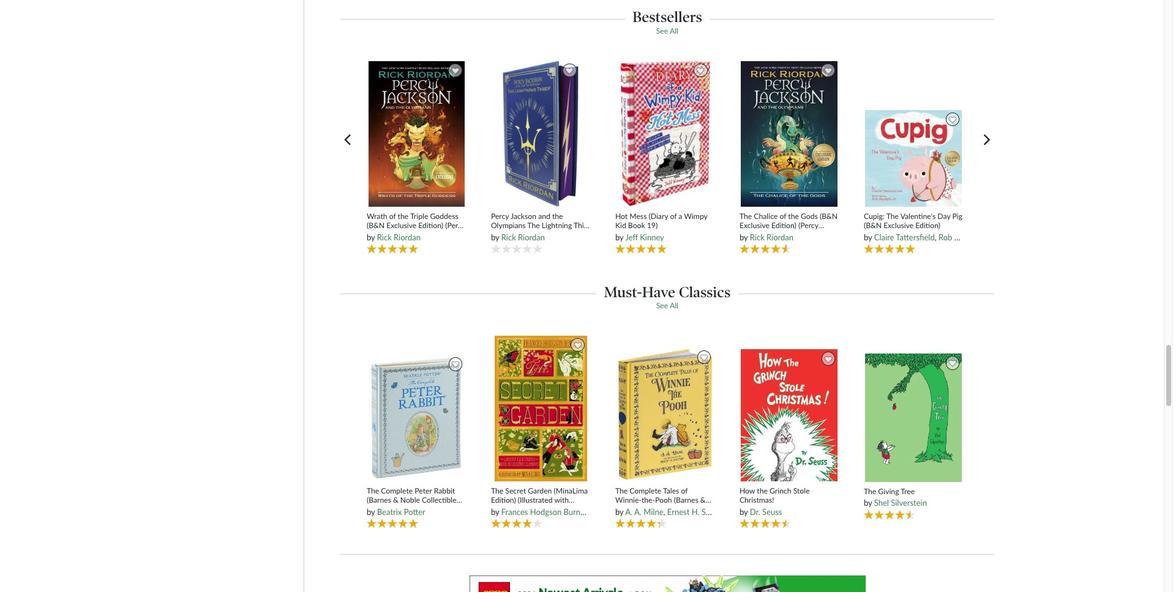 Task type: describe. For each thing, give the bounding box(es) containing it.
advertisement element
[[340, 576, 994, 593]]

& inside the complete tales of winnie-the-pooh (barnes & noble collectible editions)
[[700, 496, 706, 505]]

rick riordan link for of
[[377, 232, 421, 242]]

deluxe
[[491, 231, 514, 240]]

pig
[[953, 212, 963, 221]]

& inside the complete peter rabbit (barnes & noble collectible editions)
[[393, 496, 398, 505]]

book
[[628, 221, 645, 230]]

exclusive for olympians)
[[386, 221, 417, 230]]

have
[[642, 283, 675, 301]]

, inside cupig: the valentine's day pig (b&n exclusive edition) by claire tattersfield , rob sayegh jr. (illustrator)
[[935, 232, 937, 242]]

1 vertical spatial ,
[[664, 507, 665, 517]]

how
[[740, 487, 755, 496]]

the inside "percy jackson and the olympians the lightning thief deluxe collector's edition"
[[527, 221, 540, 230]]

by left #6)
[[740, 232, 748, 242]]

edition) for rob
[[916, 221, 941, 230]]

riordan for the
[[394, 232, 421, 242]]

(diary
[[649, 212, 668, 221]]

(b&n for rob
[[864, 221, 882, 230]]

triple
[[410, 212, 428, 221]]

edition
[[552, 231, 575, 240]]

cupig: the valentine's day pig (b&n exclusive edition) image
[[865, 109, 963, 207]]

kinney
[[640, 232, 664, 242]]

1 vertical spatial (illustrator)
[[732, 507, 770, 517]]

by inside cupig: the valentine's day pig (b&n exclusive edition) by claire tattersfield , rob sayegh jr. (illustrator)
[[864, 232, 872, 242]]

the complete peter rabbit (barnes & noble collectible editions) link
[[367, 487, 466, 515]]

(b&n for olympians
[[820, 212, 838, 221]]

the for of
[[615, 487, 628, 496]]

secret
[[505, 487, 526, 496]]

by inside hot mess (diary of a wimpy kid book 19) by jeff kinney
[[615, 232, 624, 242]]

burnett
[[564, 507, 590, 517]]

hot mess (diary of a wimpy kid book 19) link
[[615, 212, 715, 231]]

editions) inside the complete peter rabbit (barnes & noble collectible editions)
[[367, 506, 395, 515]]

wrath
[[367, 212, 387, 221]]

h.
[[692, 507, 700, 517]]

collector's
[[516, 231, 550, 240]]

hodgson
[[530, 507, 562, 517]]

edition) for olympians)
[[418, 221, 443, 230]]

by left frances
[[491, 507, 499, 517]]

tattersfield
[[896, 232, 935, 242]]

shel
[[874, 499, 889, 508]]

elements)
[[528, 506, 560, 515]]

dr.
[[750, 507, 760, 517]]

how the grinch stole christmas! image
[[740, 349, 838, 482]]

complete for beatrix potter
[[381, 487, 413, 496]]

lightning
[[542, 221, 572, 230]]

garden
[[528, 487, 552, 496]]

bestsellers
[[632, 8, 702, 26]]

rabbit
[[434, 487, 455, 496]]

(percy for goddess
[[445, 221, 465, 230]]

of inside hot mess (diary of a wimpy kid book 19) by jeff kinney
[[670, 212, 677, 221]]

the inside cupig: the valentine's day pig (b&n exclusive edition) by claire tattersfield , rob sayegh jr. (illustrator)
[[886, 212, 899, 221]]

exclusive for olympians
[[740, 221, 770, 230]]

claire tattersfield link
[[874, 232, 935, 242]]

all inside bestsellers see all
[[670, 26, 678, 35]]

rick for percy
[[501, 232, 516, 242]]

the complete peter rabbit (barnes & noble collectible editions) image
[[368, 355, 466, 482]]

(b&n for olympians)
[[367, 221, 385, 230]]

the complete tales of winnie-the-pooh (barnes & noble collectible editions)
[[615, 487, 706, 515]]

of inside the complete tales of winnie-the-pooh (barnes & noble collectible editions)
[[681, 487, 688, 496]]

the chalice of the gods (b&n exclusive edition) (percy jackson and the olympians series #6)
[[740, 212, 838, 249]]

riordan for and
[[518, 232, 545, 242]]

jeff kinney link
[[625, 232, 664, 242]]

a
[[679, 212, 682, 221]]

rick riordan link for jackson
[[501, 232, 545, 242]]

see all link for have
[[656, 301, 678, 310]]

wrath of the triple goddess (b&n exclusive edition) (percy jackson and the olympians)
[[367, 212, 465, 240]]

how the grinch stole christmas! by dr. seuss
[[740, 487, 810, 517]]

rob sayegh jr. (illustrator) link
[[939, 232, 1029, 242]]

olympians)
[[421, 231, 458, 240]]

jr.
[[981, 232, 989, 242]]

by rick riordan for chalice
[[740, 232, 794, 242]]

(illustrator) inside cupig: the valentine's day pig (b&n exclusive edition) by claire tattersfield , rob sayegh jr. (illustrator)
[[991, 232, 1029, 242]]

(barnes inside the complete peter rabbit (barnes & noble collectible editions)
[[367, 496, 391, 505]]

complete for a. a. milne
[[630, 487, 661, 496]]

the chalice of the gods (b&n exclusive edition) (percy jackson and the olympians series #6) image
[[741, 60, 838, 207]]

claire
[[874, 232, 894, 242]]

by down percy
[[491, 232, 499, 242]]

by rick riordan for of
[[367, 232, 421, 242]]

by frances hodgson burnett
[[491, 507, 590, 517]]

sayegh
[[954, 232, 979, 242]]

stole
[[793, 487, 810, 496]]

wrath of the triple goddess (b&n exclusive edition) (percy jackson and the olympians) link
[[367, 212, 466, 240]]

the giving tree link
[[864, 487, 964, 497]]

christmas!
[[740, 496, 774, 505]]

mess
[[630, 212, 647, 221]]

cupig: the valentine's day pig (b&n exclusive edition) by claire tattersfield , rob sayegh jr. (illustrator)
[[864, 212, 1029, 242]]

how the grinch stole christmas! link
[[740, 487, 839, 506]]

by inside the giving tree by shel silverstein
[[864, 499, 872, 508]]

hot
[[615, 212, 628, 221]]

percy
[[491, 212, 509, 221]]

jeff
[[625, 232, 638, 242]]

bestsellers see all
[[632, 8, 702, 35]]

by a. a. milne , ernest h. shepard (illustrator)
[[615, 507, 770, 517]]

giving
[[878, 487, 899, 497]]

beatrix potter link
[[377, 507, 426, 517]]

by beatrix potter
[[367, 507, 426, 517]]

the for rabbit
[[367, 487, 379, 496]]

silverstein
[[891, 499, 927, 508]]

wrath of the triple goddess (b&n exclusive edition) (percy jackson and the olympians) image
[[368, 60, 465, 207]]

the-
[[642, 496, 655, 505]]

interactive
[[491, 506, 526, 515]]

beatrix
[[377, 507, 402, 517]]

cupig:
[[864, 212, 885, 221]]

the complete peter rabbit (barnes & noble collectible editions)
[[367, 487, 457, 515]]

pooh
[[655, 496, 672, 505]]

and inside "percy jackson and the olympians the lightning thief deluxe collector's edition"
[[538, 212, 550, 221]]

and for the chalice of the gods (b&n exclusive edition) (percy jackson and the olympians series #6)
[[767, 231, 779, 240]]

noble inside the complete peter rabbit (barnes & noble collectible editions)
[[400, 496, 420, 505]]



Task type: locate. For each thing, give the bounding box(es) containing it.
0 vertical spatial see
[[656, 26, 668, 35]]

the for by
[[864, 487, 876, 497]]

exclusive inside wrath of the triple goddess (b&n exclusive edition) (percy jackson and the olympians)
[[386, 221, 417, 230]]

3 exclusive from the left
[[884, 221, 914, 230]]

edition) inside wrath of the triple goddess (b&n exclusive edition) (percy jackson and the olympians)
[[418, 221, 443, 230]]

day
[[938, 212, 951, 221]]

1 rick riordan link from the left
[[377, 232, 421, 242]]

(b&n down 'wrath'
[[367, 221, 385, 230]]

riordan down the triple
[[394, 232, 421, 242]]

shel silverstein link
[[874, 499, 927, 508]]

rob
[[939, 232, 952, 242]]

1 a. from the left
[[625, 507, 633, 517]]

3 riordan from the left
[[767, 232, 794, 242]]

the inside the complete peter rabbit (barnes & noble collectible editions)
[[367, 487, 379, 496]]

noble down winnie-
[[615, 506, 635, 515]]

classics
[[679, 283, 731, 301]]

0 horizontal spatial editions)
[[367, 506, 395, 515]]

see down bestsellers
[[656, 26, 668, 35]]

0 horizontal spatial (b&n
[[367, 221, 385, 230]]

winnie-
[[615, 496, 642, 505]]

1 horizontal spatial &
[[700, 496, 706, 505]]

1 horizontal spatial collectible
[[637, 506, 672, 515]]

and
[[538, 212, 550, 221], [394, 231, 406, 240], [767, 231, 779, 240]]

0 horizontal spatial a.
[[625, 507, 633, 517]]

(percy down gods at the top of the page
[[798, 221, 818, 230]]

by left beatrix
[[367, 507, 375, 517]]

the chalice of the gods (b&n exclusive edition) (percy jackson and the olympians series #6) link
[[740, 212, 839, 249]]

exclusive down chalice
[[740, 221, 770, 230]]

of right tales
[[681, 487, 688, 496]]

complete up "the-" on the right bottom of page
[[630, 487, 661, 496]]

rick for the
[[750, 232, 765, 242]]

editions) down tales
[[673, 506, 702, 515]]

the secret garden (minalima edition) (illustrated with interactive elements) link
[[491, 487, 591, 515]]

edition) up olympians) on the left
[[418, 221, 443, 230]]

collectible inside the complete tales of winnie-the-pooh (barnes & noble collectible editions)
[[637, 506, 672, 515]]

(percy inside the chalice of the gods (b&n exclusive edition) (percy jackson and the olympians series #6)
[[798, 221, 818, 230]]

of inside wrath of the triple goddess (b&n exclusive edition) (percy jackson and the olympians)
[[389, 212, 396, 221]]

all
[[670, 26, 678, 35], [670, 301, 678, 310]]

, down pooh
[[664, 507, 665, 517]]

cupig: the valentine's day pig (b&n exclusive edition) link
[[864, 212, 964, 231]]

2 riordan from the left
[[518, 232, 545, 242]]

the giving tree image
[[865, 353, 963, 483]]

2 (percy from the left
[[798, 221, 818, 230]]

grinch
[[770, 487, 792, 496]]

the inside the chalice of the gods (b&n exclusive edition) (percy jackson and the olympians series #6)
[[740, 212, 752, 221]]

0 horizontal spatial olympians
[[491, 221, 526, 230]]

jackson for wrath of the triple goddess (b&n exclusive edition) (percy jackson and the olympians)
[[367, 231, 392, 240]]

rick down chalice
[[750, 232, 765, 242]]

2 rick riordan link from the left
[[501, 232, 545, 242]]

noble inside the complete tales of winnie-the-pooh (barnes & noble collectible editions)
[[615, 506, 635, 515]]

(b&n inside wrath of the triple goddess (b&n exclusive edition) (percy jackson and the olympians)
[[367, 221, 385, 230]]

olympians inside the chalice of the gods (b&n exclusive edition) (percy jackson and the olympians series #6)
[[794, 231, 829, 240]]

1 horizontal spatial editions)
[[673, 506, 702, 515]]

2 a. from the left
[[634, 507, 642, 517]]

1 horizontal spatial by rick riordan
[[491, 232, 545, 242]]

0 vertical spatial all
[[670, 26, 678, 35]]

series
[[740, 240, 759, 249]]

by rick riordan down chalice
[[740, 232, 794, 242]]

1 horizontal spatial riordan
[[518, 232, 545, 242]]

exclusive down the triple
[[386, 221, 417, 230]]

by left "claire"
[[864, 232, 872, 242]]

the inside "percy jackson and the olympians the lightning thief deluxe collector's edition"
[[552, 212, 563, 221]]

0 horizontal spatial complete
[[381, 487, 413, 496]]

2 by rick riordan from the left
[[491, 232, 545, 242]]

(barnes
[[367, 496, 391, 505], [674, 496, 699, 505]]

0 horizontal spatial noble
[[400, 496, 420, 505]]

1 by rick riordan from the left
[[367, 232, 421, 242]]

and left olympians) on the left
[[394, 231, 406, 240]]

olympians inside "percy jackson and the olympians the lightning thief deluxe collector's edition"
[[491, 221, 526, 230]]

tree
[[901, 487, 915, 497]]

dr. seuss link
[[750, 507, 782, 517]]

complete inside the complete peter rabbit (barnes & noble collectible editions)
[[381, 487, 413, 496]]

by inside how the grinch stole christmas! by dr. seuss
[[740, 507, 748, 517]]

exclusive up claire tattersfield link
[[884, 221, 914, 230]]

3 rick from the left
[[750, 232, 765, 242]]

see all link down bestsellers
[[656, 26, 678, 35]]

complete inside the complete tales of winnie-the-pooh (barnes & noble collectible editions)
[[630, 487, 661, 496]]

all inside must-have classics see all
[[670, 301, 678, 310]]

1 vertical spatial see all link
[[656, 301, 678, 310]]

1 riordan from the left
[[394, 232, 421, 242]]

1 horizontal spatial ,
[[935, 232, 937, 242]]

collectible down "the-" on the right bottom of page
[[637, 506, 672, 515]]

0 horizontal spatial ,
[[664, 507, 665, 517]]

2 rick from the left
[[501, 232, 516, 242]]

2 horizontal spatial (b&n
[[864, 221, 882, 230]]

must-
[[604, 283, 642, 301]]

0 horizontal spatial (percy
[[445, 221, 465, 230]]

2 see all link from the top
[[656, 301, 678, 310]]

riordan
[[394, 232, 421, 242], [518, 232, 545, 242], [767, 232, 794, 242]]

ernest
[[667, 507, 690, 517]]

2 complete from the left
[[630, 487, 661, 496]]

edition) inside the chalice of the gods (b&n exclusive edition) (percy jackson and the olympians series #6)
[[772, 221, 797, 230]]

frances
[[501, 507, 528, 517]]

and inside the chalice of the gods (b&n exclusive edition) (percy jackson and the olympians series #6)
[[767, 231, 779, 240]]

olympians up deluxe
[[491, 221, 526, 230]]

, left rob
[[935, 232, 937, 242]]

valentine's
[[901, 212, 936, 221]]

jackson up 'collector's'
[[511, 212, 536, 221]]

3 by rick riordan from the left
[[740, 232, 794, 242]]

by rick riordan down 'wrath'
[[367, 232, 421, 242]]

1 horizontal spatial and
[[538, 212, 550, 221]]

thief
[[574, 221, 590, 230]]

0 horizontal spatial riordan
[[394, 232, 421, 242]]

0 horizontal spatial (barnes
[[367, 496, 391, 505]]

of right 'wrath'
[[389, 212, 396, 221]]

2 horizontal spatial by rick riordan
[[740, 232, 794, 242]]

the up beatrix
[[367, 487, 379, 496]]

2 horizontal spatial jackson
[[740, 231, 765, 240]]

peter
[[415, 487, 432, 496]]

1 (percy from the left
[[445, 221, 465, 230]]

2 see from the top
[[656, 301, 668, 310]]

19)
[[647, 221, 658, 230]]

& up by beatrix potter
[[393, 496, 398, 505]]

edition) inside the secret garden (minalima edition) (illustrated with interactive elements)
[[491, 496, 516, 505]]

collectible inside the complete peter rabbit (barnes & noble collectible editions)
[[422, 496, 457, 505]]

2 horizontal spatial and
[[767, 231, 779, 240]]

(barnes up beatrix
[[367, 496, 391, 505]]

0 horizontal spatial (illustrator)
[[732, 507, 770, 517]]

0 horizontal spatial and
[[394, 231, 406, 240]]

chalice
[[754, 212, 778, 221]]

jackson for the chalice of the gods (b&n exclusive edition) (percy jackson and the olympians series #6)
[[740, 231, 765, 240]]

all down bestsellers
[[670, 26, 678, 35]]

and for wrath of the triple goddess (b&n exclusive edition) (percy jackson and the olympians)
[[394, 231, 406, 240]]

and up #6)
[[767, 231, 779, 240]]

edition) down chalice
[[772, 221, 797, 230]]

rick
[[377, 232, 392, 242], [501, 232, 516, 242], [750, 232, 765, 242]]

complete
[[381, 487, 413, 496], [630, 487, 661, 496]]

the complete tales of winnie-the-pooh (barnes & noble collectible editions) link
[[615, 487, 715, 515]]

percy jackson and the olympians the lightning thief deluxe collector's edition link
[[491, 212, 591, 240]]

(b&n down cupig:
[[864, 221, 882, 230]]

see all link down have
[[656, 301, 678, 310]]

edition) for olympians
[[772, 221, 797, 230]]

2 horizontal spatial riordan
[[767, 232, 794, 242]]

by rick riordan
[[367, 232, 421, 242], [491, 232, 545, 242], [740, 232, 794, 242]]

editions)
[[367, 506, 395, 515], [673, 506, 702, 515]]

exclusive inside cupig: the valentine's day pig (b&n exclusive edition) by claire tattersfield , rob sayegh jr. (illustrator)
[[884, 221, 914, 230]]

rick riordan link
[[377, 232, 421, 242], [501, 232, 545, 242], [750, 232, 794, 242]]

(percy down goddess
[[445, 221, 465, 230]]

the
[[740, 212, 752, 221], [886, 212, 899, 221], [527, 221, 540, 230], [367, 487, 379, 496], [491, 487, 504, 496], [615, 487, 628, 496], [864, 487, 876, 497]]

1 horizontal spatial rick riordan link
[[501, 232, 545, 242]]

rick riordan link down the triple
[[377, 232, 421, 242]]

0 horizontal spatial exclusive
[[386, 221, 417, 230]]

the giving tree by shel silverstein
[[864, 487, 927, 508]]

noble
[[400, 496, 420, 505], [615, 506, 635, 515]]

ernest h. shepard (illustrator) link
[[667, 507, 770, 517]]

0 vertical spatial see all link
[[656, 26, 678, 35]]

the up 'collector's'
[[527, 221, 540, 230]]

(illustrated
[[518, 496, 553, 505]]

1 vertical spatial see
[[656, 301, 668, 310]]

hot mess (diary of a wimpy kid book 19) by jeff kinney
[[615, 212, 708, 242]]

collectible down rabbit
[[422, 496, 457, 505]]

exclusive inside the chalice of the gods (b&n exclusive edition) (percy jackson and the olympians series #6)
[[740, 221, 770, 230]]

of
[[389, 212, 396, 221], [670, 212, 677, 221], [780, 212, 786, 221], [681, 487, 688, 496]]

by down 'wrath'
[[367, 232, 375, 242]]

jackson down 'wrath'
[[367, 231, 392, 240]]

the inside the secret garden (minalima edition) (illustrated with interactive elements)
[[491, 487, 504, 496]]

frances hodgson burnett link
[[501, 507, 590, 517]]

2 all from the top
[[670, 301, 678, 310]]

of left a
[[670, 212, 677, 221]]

tales
[[663, 487, 679, 496]]

1 & from the left
[[393, 496, 398, 505]]

rick riordan link down percy
[[501, 232, 545, 242]]

1 horizontal spatial complete
[[630, 487, 661, 496]]

1 horizontal spatial jackson
[[511, 212, 536, 221]]

by rick riordan for jackson
[[491, 232, 545, 242]]

(percy for gods
[[798, 221, 818, 230]]

see inside bestsellers see all
[[656, 26, 668, 35]]

0 horizontal spatial by rick riordan
[[367, 232, 421, 242]]

(minalima
[[554, 487, 588, 496]]

jackson inside wrath of the triple goddess (b&n exclusive edition) (percy jackson and the olympians)
[[367, 231, 392, 240]]

2 & from the left
[[700, 496, 706, 505]]

goddess
[[430, 212, 459, 221]]

and inside wrath of the triple goddess (b&n exclusive edition) (percy jackson and the olympians)
[[394, 231, 406, 240]]

the up shel
[[864, 487, 876, 497]]

1 editions) from the left
[[367, 506, 395, 515]]

percy jackson and the olympians the lightning thief deluxe collector's edition image
[[502, 60, 580, 207]]

,
[[935, 232, 937, 242], [664, 507, 665, 517]]

3 rick riordan link from the left
[[750, 232, 794, 242]]

hot mess (diary of a wimpy kid book 19) image
[[620, 60, 711, 207]]

jackson up series
[[740, 231, 765, 240]]

the up winnie-
[[615, 487, 628, 496]]

(barnes inside the complete tales of winnie-the-pooh (barnes & noble collectible editions)
[[674, 496, 699, 505]]

(illustrator)
[[991, 232, 1029, 242], [732, 507, 770, 517]]

rick riordan link for chalice
[[750, 232, 794, 242]]

the left chalice
[[740, 212, 752, 221]]

(percy inside wrath of the triple goddess (b&n exclusive edition) (percy jackson and the olympians)
[[445, 221, 465, 230]]

a. a. milne link
[[625, 507, 664, 517]]

1 horizontal spatial a.
[[634, 507, 642, 517]]

rick down 'wrath'
[[377, 232, 392, 242]]

the left secret
[[491, 487, 504, 496]]

riordan for of
[[767, 232, 794, 242]]

the complete tales of winnie-the-pooh (barnes & noble collectible editions) image
[[616, 348, 714, 482]]

see
[[656, 26, 668, 35], [656, 301, 668, 310]]

1 see from the top
[[656, 26, 668, 35]]

2 exclusive from the left
[[740, 221, 770, 230]]

see down have
[[656, 301, 668, 310]]

rick riordan link down chalice
[[750, 232, 794, 242]]

0 vertical spatial (illustrator)
[[991, 232, 1029, 242]]

0 horizontal spatial collectible
[[422, 496, 457, 505]]

collectible
[[422, 496, 457, 505], [637, 506, 672, 515]]

1 all from the top
[[670, 26, 678, 35]]

the secret garden (minalima edition) (illustrated with interactive elements)
[[491, 487, 588, 515]]

the inside the complete tales of winnie-the-pooh (barnes & noble collectible editions)
[[615, 487, 628, 496]]

1 horizontal spatial (barnes
[[674, 496, 699, 505]]

with
[[554, 496, 569, 505]]

0 horizontal spatial &
[[393, 496, 398, 505]]

1 rick from the left
[[377, 232, 392, 242]]

noble up 'potter'
[[400, 496, 420, 505]]

the
[[398, 212, 409, 221], [552, 212, 563, 221], [788, 212, 799, 221], [408, 231, 419, 240], [781, 231, 792, 240], [757, 487, 768, 496]]

edition) inside cupig: the valentine's day pig (b&n exclusive edition) by claire tattersfield , rob sayegh jr. (illustrator)
[[916, 221, 941, 230]]

(illustrator) right jr.
[[991, 232, 1029, 242]]

jackson inside "percy jackson and the olympians the lightning thief deluxe collector's edition"
[[511, 212, 536, 221]]

and up lightning
[[538, 212, 550, 221]]

shepard
[[702, 507, 730, 517]]

(b&n
[[820, 212, 838, 221], [367, 221, 385, 230], [864, 221, 882, 230]]

a.
[[625, 507, 633, 517], [634, 507, 642, 517]]

jackson
[[511, 212, 536, 221], [367, 231, 392, 240], [740, 231, 765, 240]]

the inside the giving tree by shel silverstein
[[864, 487, 876, 497]]

rick for wrath
[[377, 232, 392, 242]]

by down kid
[[615, 232, 624, 242]]

1 horizontal spatial exclusive
[[740, 221, 770, 230]]

2 (barnes from the left
[[674, 496, 699, 505]]

see inside must-have classics see all
[[656, 301, 668, 310]]

1 vertical spatial all
[[670, 301, 678, 310]]

1 horizontal spatial (b&n
[[820, 212, 838, 221]]

percy jackson and the olympians the lightning thief deluxe collector's edition
[[491, 212, 590, 240]]

0 horizontal spatial jackson
[[367, 231, 392, 240]]

1 horizontal spatial noble
[[615, 506, 635, 515]]

the secret garden (minalima edition) (illustrated with interactive elements) image
[[494, 336, 588, 482]]

2 editions) from the left
[[673, 506, 702, 515]]

see all link for see
[[656, 26, 678, 35]]

jackson inside the chalice of the gods (b&n exclusive edition) (percy jackson and the olympians series #6)
[[740, 231, 765, 240]]

edition) down valentine's
[[916, 221, 941, 230]]

kid
[[615, 221, 626, 230]]

(illustrator) down christmas!
[[732, 507, 770, 517]]

0 horizontal spatial rick
[[377, 232, 392, 242]]

all down have
[[670, 301, 678, 310]]

by
[[367, 232, 375, 242], [491, 232, 499, 242], [615, 232, 624, 242], [740, 232, 748, 242], [864, 232, 872, 242], [864, 499, 872, 508], [367, 507, 375, 517], [491, 507, 499, 517], [615, 507, 624, 517], [740, 507, 748, 517]]

olympians down gods at the top of the page
[[794, 231, 829, 240]]

(b&n right gods at the top of the page
[[820, 212, 838, 221]]

1 (barnes from the left
[[367, 496, 391, 505]]

(b&n inside cupig: the valentine's day pig (b&n exclusive edition) by claire tattersfield , rob sayegh jr. (illustrator)
[[864, 221, 882, 230]]

of right chalice
[[780, 212, 786, 221]]

seuss
[[762, 507, 782, 517]]

0 vertical spatial ,
[[935, 232, 937, 242]]

by left shel
[[864, 499, 872, 508]]

the for (minalima
[[491, 487, 504, 496]]

1 exclusive from the left
[[386, 221, 417, 230]]

#6)
[[761, 240, 772, 249]]

the right cupig:
[[886, 212, 899, 221]]

(b&n inside the chalice of the gods (b&n exclusive edition) (percy jackson and the olympians series #6)
[[820, 212, 838, 221]]

complete up by beatrix potter
[[381, 487, 413, 496]]

1 horizontal spatial olympians
[[794, 231, 829, 240]]

1 see all link from the top
[[656, 26, 678, 35]]

2 horizontal spatial rick riordan link
[[750, 232, 794, 242]]

riordan down chalice
[[767, 232, 794, 242]]

the for the
[[740, 212, 752, 221]]

rick down percy
[[501, 232, 516, 242]]

1 horizontal spatial (percy
[[798, 221, 818, 230]]

exclusive for rob
[[884, 221, 914, 230]]

1 complete from the left
[[381, 487, 413, 496]]

potter
[[404, 507, 426, 517]]

2 horizontal spatial rick
[[750, 232, 765, 242]]

the inside how the grinch stole christmas! by dr. seuss
[[757, 487, 768, 496]]

(barnes up "by a. a. milne , ernest h. shepard (illustrator)"
[[674, 496, 699, 505]]

2 horizontal spatial exclusive
[[884, 221, 914, 230]]

editions) left 'potter'
[[367, 506, 395, 515]]

wimpy
[[684, 212, 708, 221]]

gods
[[801, 212, 818, 221]]

by left dr.
[[740, 507, 748, 517]]

1 horizontal spatial rick
[[501, 232, 516, 242]]

by down winnie-
[[615, 507, 624, 517]]

0 horizontal spatial rick riordan link
[[377, 232, 421, 242]]

of inside the chalice of the gods (b&n exclusive edition) (percy jackson and the olympians series #6)
[[780, 212, 786, 221]]

olympians
[[491, 221, 526, 230], [794, 231, 829, 240]]

1 horizontal spatial (illustrator)
[[991, 232, 1029, 242]]

& up "by a. a. milne , ernest h. shepard (illustrator)"
[[700, 496, 706, 505]]

editions) inside the complete tales of winnie-the-pooh (barnes & noble collectible editions)
[[673, 506, 702, 515]]

by rick riordan down percy
[[491, 232, 545, 242]]

edition) up interactive
[[491, 496, 516, 505]]

riordan down lightning
[[518, 232, 545, 242]]

milne
[[644, 507, 664, 517]]

must-have classics see all
[[604, 283, 731, 310]]

exclusive
[[386, 221, 417, 230], [740, 221, 770, 230], [884, 221, 914, 230]]



Task type: vqa. For each thing, say whether or not it's contained in the screenshot.


